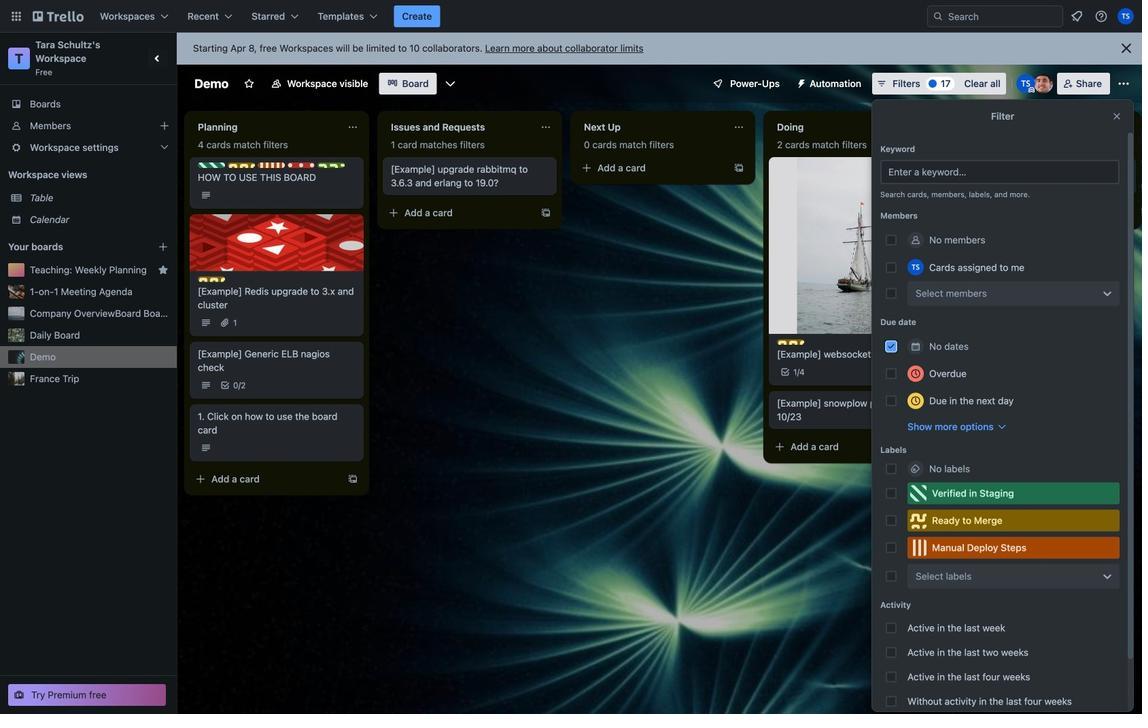 Task type: locate. For each thing, give the bounding box(es) containing it.
color: green, title: "verified in staging" element
[[198, 163, 225, 168], [908, 482, 1120, 504]]

color: yellow, title: "ready to merge" element
[[228, 163, 255, 168], [198, 276, 225, 282], [777, 339, 804, 345], [908, 510, 1120, 531]]

0 horizontal spatial color: orange, title: "manual deploy steps" element
[[258, 163, 285, 168]]

1 horizontal spatial tara schultz (taraschultz7) image
[[1016, 74, 1036, 93]]

create from template… image
[[541, 207, 552, 218], [1120, 207, 1131, 218], [347, 474, 358, 484]]

0 vertical spatial color: orange, title: "manual deploy steps" element
[[258, 163, 285, 168]]

0 vertical spatial tara schultz (taraschultz7) image
[[1016, 74, 1036, 93]]

tara schultz (taraschultz7) image
[[1016, 74, 1036, 93], [908, 259, 924, 275]]

customize views image
[[444, 77, 457, 90]]

james peterson (jamespeterson93) image
[[921, 364, 938, 380]]

None text field
[[190, 116, 342, 138], [383, 116, 535, 138], [576, 116, 728, 138], [190, 116, 342, 138], [383, 116, 535, 138], [576, 116, 728, 138]]

tara schultz (taraschultz7) image
[[1118, 8, 1134, 24]]

1 horizontal spatial color: orange, title: "manual deploy steps" element
[[908, 537, 1120, 559]]

color: orange, title: "manual deploy steps" element
[[258, 163, 285, 168], [908, 537, 1120, 559]]

workspace navigation collapse icon image
[[148, 49, 167, 68]]

1 vertical spatial tara schultz (taraschultz7) image
[[908, 259, 924, 275]]

back to home image
[[33, 5, 84, 27]]

None text field
[[769, 116, 921, 138]]

1 vertical spatial color: green, title: "verified in staging" element
[[908, 482, 1120, 504]]

0 notifications image
[[1069, 8, 1085, 24]]

james peterson (jamespeterson93) image
[[1034, 74, 1053, 93]]

Board name text field
[[188, 73, 235, 95]]

0 horizontal spatial color: green, title: "verified in staging" element
[[198, 163, 225, 168]]

1 vertical spatial color: orange, title: "manual deploy steps" element
[[908, 537, 1120, 559]]

starred icon image
[[158, 265, 169, 275]]

0 vertical spatial color: green, title: "verified in staging" element
[[198, 163, 225, 168]]



Task type: describe. For each thing, give the bounding box(es) containing it.
color: red, title: "unshippable!" element
[[288, 163, 315, 168]]

sm image
[[791, 73, 810, 92]]

0 horizontal spatial tara schultz (taraschultz7) image
[[908, 259, 924, 275]]

open information menu image
[[1095, 10, 1108, 23]]

add board image
[[158, 241, 169, 252]]

1 horizontal spatial color: green, title: "verified in staging" element
[[908, 482, 1120, 504]]

2 horizontal spatial create from template… image
[[1120, 207, 1131, 218]]

create from template… image
[[734, 163, 745, 173]]

star or unstar board image
[[244, 78, 255, 89]]

show menu image
[[1117, 77, 1131, 90]]

your boards with 6 items element
[[8, 239, 137, 255]]

search image
[[933, 11, 944, 22]]

Search field
[[928, 5, 1064, 27]]

primary element
[[0, 0, 1142, 33]]

color: lime, title: "secrets" element
[[318, 163, 345, 168]]

1 horizontal spatial create from template… image
[[541, 207, 552, 218]]

Enter a keyword… text field
[[881, 160, 1120, 184]]

close popover image
[[1112, 111, 1123, 122]]

this member is an admin of this board. image
[[1029, 87, 1035, 93]]

0 horizontal spatial create from template… image
[[347, 474, 358, 484]]



Task type: vqa. For each thing, say whether or not it's contained in the screenshot.
Kickoff meeting
no



